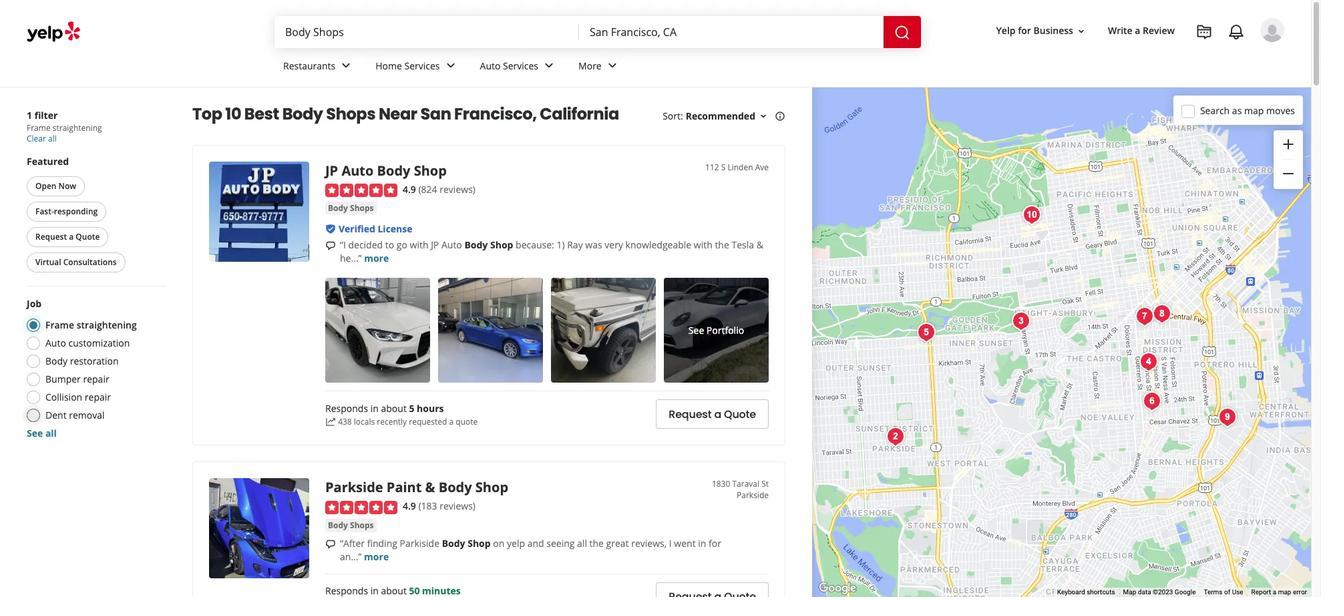 Task type: vqa. For each thing, say whether or not it's contained in the screenshot.
"LOVE THIS 1"
no



Task type: locate. For each thing, give the bounding box(es) containing it.
body shops link up "after on the bottom
[[325, 519, 377, 532]]

straightening up customization
[[77, 319, 137, 331]]

1 vertical spatial repair
[[85, 391, 111, 404]]

parkside paint & body shop image
[[209, 479, 309, 579]]

body shops up "verified"
[[328, 203, 374, 214]]

1 horizontal spatial for
[[1018, 24, 1032, 37]]

very
[[605, 239, 623, 252]]

0 horizontal spatial request a quote
[[35, 231, 100, 243]]

frame up auto customization
[[45, 319, 74, 331]]

all right clear
[[48, 133, 57, 144]]

yelp for business
[[997, 24, 1074, 37]]

1 horizontal spatial with
[[694, 239, 713, 252]]

parkiside
[[400, 537, 440, 550]]

1 horizontal spatial request
[[669, 407, 712, 422]]

brad k. image
[[1261, 18, 1285, 42]]

4.9 star rating image
[[325, 184, 398, 197], [325, 501, 398, 514]]

0 horizontal spatial request a quote button
[[27, 227, 108, 247]]

0 horizontal spatial 16 chevron down v2 image
[[758, 111, 769, 121]]

shops for jp
[[350, 203, 374, 214]]

services inside 'link'
[[405, 59, 440, 72]]

0 vertical spatial quote
[[76, 231, 100, 243]]

all down dent
[[45, 427, 57, 440]]

best
[[244, 103, 279, 125]]

& inside because:  1) ray was very knowledgeable with the tesla & he..."
[[757, 239, 764, 252]]

24 chevron down v2 image right restaurants on the left top of the page
[[338, 58, 354, 74]]

4 24 chevron down v2 image from the left
[[605, 58, 621, 74]]

2 vertical spatial all
[[577, 537, 587, 550]]

more link down finding
[[364, 550, 389, 563]]

0 vertical spatial more link
[[364, 252, 389, 265]]

0 horizontal spatial quote
[[76, 231, 100, 243]]

reviews,
[[632, 537, 667, 550]]

removal
[[69, 409, 105, 422]]

see inside see portfolio link
[[689, 324, 704, 337]]

16 speech v2 image left "i
[[325, 241, 336, 251]]

because:
[[516, 239, 554, 252]]

4.9
[[403, 183, 416, 196], [403, 500, 416, 513]]

24 chevron down v2 image inside more link
[[605, 58, 621, 74]]

24 chevron down v2 image for more
[[605, 58, 621, 74]]

repair for bumper repair
[[83, 373, 109, 386]]

search image
[[895, 24, 911, 40]]

see portfolio
[[689, 324, 744, 337]]

go
[[397, 239, 408, 252]]

1 horizontal spatial jp
[[431, 239, 439, 252]]

data
[[1138, 589, 1152, 596]]

1 horizontal spatial see
[[689, 324, 704, 337]]

0 vertical spatial body shops button
[[325, 202, 377, 215]]

1 more from the top
[[364, 252, 389, 265]]

fast-responding
[[35, 206, 98, 217]]

1 body shops link from the top
[[325, 202, 377, 215]]

16 chevron down v2 image left 16 info v2 image
[[758, 111, 769, 121]]

body shops button up "verified"
[[325, 202, 377, 215]]

2 4.9 star rating image from the top
[[325, 501, 398, 514]]

0 horizontal spatial with
[[410, 239, 429, 252]]

24 chevron down v2 image inside restaurants link
[[338, 58, 354, 74]]

2 16 speech v2 image from the top
[[325, 539, 336, 550]]

1 vertical spatial for
[[709, 537, 722, 550]]

pacific collision care image
[[1139, 388, 1166, 415]]

tesla
[[732, 239, 754, 252]]

1 24 chevron down v2 image from the left
[[338, 58, 354, 74]]

google image
[[816, 580, 860, 597]]

2 more link from the top
[[364, 550, 389, 563]]

reviews) right (183
[[440, 500, 476, 513]]

0 vertical spatial frame
[[27, 122, 51, 134]]

jp up 16 verified v2 image
[[325, 162, 338, 180]]

0 horizontal spatial map
[[1245, 104, 1264, 117]]

1 vertical spatial request a quote
[[669, 407, 756, 422]]

search as map moves
[[1201, 104, 1296, 117]]

2 more from the top
[[364, 550, 389, 563]]

1 horizontal spatial map
[[1279, 589, 1292, 596]]

1 vertical spatial see
[[27, 427, 43, 440]]

body shops button up "after on the bottom
[[325, 519, 377, 532]]

16 chevron down v2 image inside recommended dropdown button
[[758, 111, 769, 121]]

0 vertical spatial for
[[1018, 24, 1032, 37]]

1 vertical spatial reviews)
[[440, 500, 476, 513]]

straightening inside the 1 filter frame straightening clear all
[[53, 122, 102, 134]]

body shops link up "verified"
[[325, 202, 377, 215]]

2 24 chevron down v2 image from the left
[[443, 58, 459, 74]]

straightening down filter
[[53, 122, 102, 134]]

more link down decided
[[364, 252, 389, 265]]

the inside on yelp and seeing all the great reviews, i went in for an..."
[[590, 537, 604, 550]]

job
[[27, 297, 42, 310]]

2 4.9 from the top
[[403, 500, 416, 513]]

open
[[35, 180, 56, 192]]

shops up "verified"
[[350, 203, 374, 214]]

bumper
[[45, 373, 81, 386]]

1 vertical spatial quote
[[724, 407, 756, 422]]

16 chevron down v2 image
[[1076, 26, 1087, 37], [758, 111, 769, 121]]

4.9 star rating image down 'jp auto body shop'
[[325, 184, 398, 197]]

1 vertical spatial 16 chevron down v2 image
[[758, 111, 769, 121]]

0 vertical spatial 16 speech v2 image
[[325, 241, 336, 251]]

0 horizontal spatial parkside
[[325, 479, 383, 497]]

for right went
[[709, 537, 722, 550]]

with left 'tesla'
[[694, 239, 713, 252]]

&
[[757, 239, 764, 252], [425, 479, 435, 497]]

in up 'locals'
[[371, 402, 379, 415]]

i
[[669, 537, 672, 550]]

see for see portfolio
[[689, 324, 704, 337]]

because:  1) ray was very knowledgeable with the tesla & he..."
[[340, 239, 764, 265]]

jp right 'go'
[[431, 239, 439, 252]]

all right "seeing"
[[577, 537, 587, 550]]

frame inside option group
[[45, 319, 74, 331]]

none field up home services 'link'
[[285, 25, 569, 39]]

1 vertical spatial 4.9 star rating image
[[325, 501, 398, 514]]

& up (183
[[425, 479, 435, 497]]

1 vertical spatial body shops
[[328, 520, 374, 531]]

0 vertical spatial request a quote
[[35, 231, 100, 243]]

Near text field
[[590, 25, 873, 39]]

for inside button
[[1018, 24, 1032, 37]]

1 more link from the top
[[364, 252, 389, 265]]

4.9 left "(824" on the left top of the page
[[403, 183, 416, 196]]

0 horizontal spatial none field
[[285, 25, 569, 39]]

1 16 speech v2 image from the top
[[325, 241, 336, 251]]

for inside on yelp and seeing all the great reviews, i went in for an..."
[[709, 537, 722, 550]]

services up francisco,
[[503, 59, 539, 72]]

san
[[421, 103, 451, 125]]

24 chevron down v2 image
[[338, 58, 354, 74], [443, 58, 459, 74], [541, 58, 557, 74], [605, 58, 621, 74]]

shops for parkside
[[350, 520, 374, 531]]

responds in about 5 hours
[[325, 402, 444, 415]]

body restoration
[[45, 355, 119, 367]]

112 s linden ave
[[706, 162, 769, 173]]

map right as
[[1245, 104, 1264, 117]]

0 vertical spatial body shops link
[[325, 202, 377, 215]]

2 body shops button from the top
[[325, 519, 377, 532]]

ave
[[755, 162, 769, 173]]

1 4.9 star rating image from the top
[[325, 184, 398, 197]]

1 vertical spatial 16 speech v2 image
[[325, 539, 336, 550]]

1 horizontal spatial &
[[757, 239, 764, 252]]

1 vertical spatial the
[[590, 537, 604, 550]]

the left 'tesla'
[[715, 239, 730, 252]]

map left error
[[1279, 589, 1292, 596]]

2 reviews) from the top
[[440, 500, 476, 513]]

1 services from the left
[[405, 59, 440, 72]]

0 vertical spatial see
[[689, 324, 704, 337]]

4.9 left (183
[[403, 500, 416, 513]]

quote
[[76, 231, 100, 243], [724, 407, 756, 422]]

2 none field from the left
[[590, 25, 873, 39]]

2 body shops from the top
[[328, 520, 374, 531]]

1 vertical spatial shops
[[350, 203, 374, 214]]

24 chevron down v2 image inside home services 'link'
[[443, 58, 459, 74]]

1 vertical spatial body shops link
[[325, 519, 377, 532]]

24 chevron down v2 image right more
[[605, 58, 621, 74]]

with
[[410, 239, 429, 252], [694, 239, 713, 252]]

24 chevron down v2 image down find field
[[443, 58, 459, 74]]

map region
[[765, 54, 1322, 597]]

reviews) for body
[[440, 500, 476, 513]]

option group
[[23, 297, 166, 440]]

1 vertical spatial &
[[425, 479, 435, 497]]

0 horizontal spatial services
[[405, 59, 440, 72]]

repair down restoration in the bottom of the page
[[83, 373, 109, 386]]

top 10 best body shops near san francisco, california
[[192, 103, 619, 125]]

0 horizontal spatial see
[[27, 427, 43, 440]]

1 horizontal spatial parkside
[[737, 490, 769, 501]]

2 with from the left
[[694, 239, 713, 252]]

jp auto body shop link
[[325, 162, 447, 180]]

0 vertical spatial request
[[35, 231, 67, 243]]

none field up business categories element
[[590, 25, 873, 39]]

more down decided
[[364, 252, 389, 265]]

open now
[[35, 180, 76, 192]]

auto up "verified"
[[342, 162, 374, 180]]

24 chevron down v2 image for home services
[[443, 58, 459, 74]]

1 horizontal spatial 16 chevron down v2 image
[[1076, 26, 1087, 37]]

1 vertical spatial map
[[1279, 589, 1292, 596]]

search
[[1201, 104, 1230, 117]]

group
[[1274, 130, 1304, 189]]

fast-
[[35, 206, 54, 217]]

jp
[[325, 162, 338, 180], [431, 239, 439, 252]]

repair up removal
[[85, 391, 111, 404]]

quote inside the featured group
[[76, 231, 100, 243]]

4.9 star rating image up "after on the bottom
[[325, 501, 398, 514]]

1 horizontal spatial quote
[[724, 407, 756, 422]]

0 vertical spatial straightening
[[53, 122, 102, 134]]

0 vertical spatial more
[[364, 252, 389, 265]]

body shops button
[[325, 202, 377, 215], [325, 519, 377, 532]]

the left great
[[590, 537, 604, 550]]

16 chevron down v2 image right business
[[1076, 26, 1087, 37]]

more link
[[364, 252, 389, 265], [364, 550, 389, 563]]

shops up "after on the bottom
[[350, 520, 374, 531]]

projects image
[[1197, 24, 1213, 40]]

frame inside the 1 filter frame straightening clear all
[[27, 122, 51, 134]]

auto right 'go'
[[442, 239, 462, 252]]

1 vertical spatial in
[[698, 537, 707, 550]]

consumer auto body repair image
[[1136, 348, 1162, 375]]

home
[[376, 59, 402, 72]]

1 with from the left
[[410, 239, 429, 252]]

in right went
[[698, 537, 707, 550]]

in inside on yelp and seeing all the great reviews, i went in for an..."
[[698, 537, 707, 550]]

0 vertical spatial all
[[48, 133, 57, 144]]

16 chevron down v2 image for recommended
[[758, 111, 769, 121]]

report a map error link
[[1252, 589, 1308, 596]]

keyboard shortcuts
[[1058, 589, 1116, 596]]

francisco,
[[454, 103, 537, 125]]

clear
[[27, 133, 46, 144]]

16 speech v2 image left "after on the bottom
[[325, 539, 336, 550]]

0 horizontal spatial request
[[35, 231, 67, 243]]

featured group
[[24, 155, 166, 275]]

None search field
[[275, 16, 924, 48]]

body up the bumper
[[45, 355, 68, 367]]

shop left the on on the bottom left of the page
[[468, 537, 491, 550]]

0 vertical spatial the
[[715, 239, 730, 252]]

report
[[1252, 589, 1272, 596]]

with right 'go'
[[410, 239, 429, 252]]

24 chevron down v2 image for restaurants
[[338, 58, 354, 74]]

body right parkiside
[[442, 537, 465, 550]]

paint
[[387, 479, 422, 497]]

notifications image
[[1229, 24, 1245, 40]]

3 24 chevron down v2 image from the left
[[541, 58, 557, 74]]

0 vertical spatial map
[[1245, 104, 1264, 117]]

map data ©2023 google
[[1124, 589, 1196, 596]]

more down finding
[[364, 550, 389, 563]]

1 reviews) from the top
[[440, 183, 476, 196]]

24 chevron down v2 image right auto services
[[541, 58, 557, 74]]

carstar sunset auto reconstruction image
[[913, 319, 940, 346]]

1 none field from the left
[[285, 25, 569, 39]]

services right home
[[405, 59, 440, 72]]

more link
[[568, 48, 631, 87]]

1 vertical spatial straightening
[[77, 319, 137, 331]]

shops left near
[[326, 103, 376, 125]]

body up 4.9 (824 reviews)
[[377, 162, 411, 180]]

1 vertical spatial jp
[[431, 239, 439, 252]]

dent
[[45, 409, 67, 422]]

body shops for parkside
[[328, 520, 374, 531]]

0 vertical spatial 4.9 star rating image
[[325, 184, 398, 197]]

quote for the bottommost request a quote button
[[724, 407, 756, 422]]

1 vertical spatial 4.9
[[403, 500, 416, 513]]

frame down filter
[[27, 122, 51, 134]]

see portfolio link
[[664, 278, 769, 383]]

1 horizontal spatial services
[[503, 59, 539, 72]]

1 vertical spatial request
[[669, 407, 712, 422]]

great
[[606, 537, 629, 550]]

verified license
[[339, 223, 413, 235]]

the inside because:  1) ray was very knowledgeable with the tesla & he..."
[[715, 239, 730, 252]]

reviews) right "(824" on the left top of the page
[[440, 183, 476, 196]]

shop
[[414, 162, 447, 180], [490, 239, 513, 252], [476, 479, 509, 497], [468, 537, 491, 550]]

in
[[371, 402, 379, 415], [698, 537, 707, 550]]

repair
[[83, 373, 109, 386], [85, 391, 111, 404]]

0 vertical spatial body shops
[[328, 203, 374, 214]]

auto up francisco,
[[480, 59, 501, 72]]

1 horizontal spatial request a quote button
[[656, 400, 769, 429]]

body right best
[[282, 103, 323, 125]]

filter
[[34, 109, 58, 122]]

2 vertical spatial shops
[[350, 520, 374, 531]]

quote for the top request a quote button
[[76, 231, 100, 243]]

parkside right 1830
[[737, 490, 769, 501]]

1 body shops from the top
[[328, 203, 374, 214]]

home services link
[[365, 48, 469, 87]]

0 horizontal spatial the
[[590, 537, 604, 550]]

0 vertical spatial 4.9
[[403, 183, 416, 196]]

more
[[364, 252, 389, 265], [364, 550, 389, 563]]

438
[[338, 416, 352, 428]]

top
[[192, 103, 222, 125]]

1 horizontal spatial none field
[[590, 25, 873, 39]]

zoom out image
[[1281, 166, 1297, 182]]

0 vertical spatial reviews)
[[440, 183, 476, 196]]

for right yelp
[[1018, 24, 1032, 37]]

16 speech v2 image
[[325, 241, 336, 251], [325, 539, 336, 550]]

0 vertical spatial 16 chevron down v2 image
[[1076, 26, 1087, 37]]

0 horizontal spatial for
[[709, 537, 722, 550]]

an..."
[[340, 550, 362, 563]]

2 body shops link from the top
[[325, 519, 377, 532]]

restaurants link
[[273, 48, 365, 87]]

4.9 for &
[[403, 500, 416, 513]]

1 horizontal spatial the
[[715, 239, 730, 252]]

0 vertical spatial repair
[[83, 373, 109, 386]]

& right 'tesla'
[[757, 239, 764, 252]]

0 vertical spatial &
[[757, 239, 764, 252]]

1 vertical spatial more
[[364, 550, 389, 563]]

body up "after on the bottom
[[328, 520, 348, 531]]

0 vertical spatial jp
[[325, 162, 338, 180]]

1 vertical spatial all
[[45, 427, 57, 440]]

16 chevron down v2 image for yelp for business
[[1076, 26, 1087, 37]]

1 4.9 from the top
[[403, 183, 416, 196]]

16 chevron down v2 image inside yelp for business button
[[1076, 26, 1087, 37]]

frame
[[27, 122, 51, 134], [45, 319, 74, 331]]

request a quote button
[[27, 227, 108, 247], [656, 400, 769, 429]]

open now button
[[27, 176, 85, 196]]

1 body shops button from the top
[[325, 202, 377, 215]]

None field
[[285, 25, 569, 39], [590, 25, 873, 39]]

virtual consultations
[[35, 257, 117, 268]]

1 vertical spatial frame
[[45, 319, 74, 331]]

0 horizontal spatial in
[[371, 402, 379, 415]]

parkside left the paint
[[325, 479, 383, 497]]

2 services from the left
[[503, 59, 539, 72]]

a
[[1135, 24, 1141, 37], [69, 231, 74, 243], [715, 407, 722, 422], [449, 416, 454, 428], [1273, 589, 1277, 596]]

©2023
[[1153, 589, 1174, 596]]

1 horizontal spatial in
[[698, 537, 707, 550]]

body shops
[[328, 203, 374, 214], [328, 520, 374, 531]]

24 chevron down v2 image inside auto services link
[[541, 58, 557, 74]]

body shops up "after on the bottom
[[328, 520, 374, 531]]

"after
[[340, 537, 365, 550]]

parkside
[[325, 479, 383, 497], [737, 490, 769, 501]]

see inside option group
[[27, 427, 43, 440]]

1 vertical spatial body shops button
[[325, 519, 377, 532]]

1 vertical spatial more link
[[364, 550, 389, 563]]



Task type: describe. For each thing, give the bounding box(es) containing it.
finding
[[367, 537, 398, 550]]

438 locals recently requested a quote
[[338, 416, 478, 428]]

yelp for business button
[[991, 19, 1092, 43]]

1830 taraval st parkside
[[712, 479, 769, 501]]

with inside because:  1) ray was very knowledgeable with the tesla & he..."
[[694, 239, 713, 252]]

ajc auto body image
[[1214, 404, 1241, 431]]

google
[[1175, 589, 1196, 596]]

responds
[[325, 402, 368, 415]]

st
[[762, 479, 769, 490]]

4.9 (183 reviews)
[[403, 500, 476, 513]]

map
[[1124, 589, 1137, 596]]

request inside the featured group
[[35, 231, 67, 243]]

featured
[[27, 155, 69, 168]]

frame straightening
[[45, 319, 137, 331]]

home services
[[376, 59, 440, 72]]

recently
[[377, 416, 407, 428]]

services for auto services
[[503, 59, 539, 72]]

ray
[[567, 239, 583, 252]]

was
[[586, 239, 602, 252]]

terms of use link
[[1204, 589, 1244, 596]]

fast-responding button
[[27, 202, 106, 222]]

body shops link for parkside
[[325, 519, 377, 532]]

shop up "(824" on the left top of the page
[[414, 162, 447, 180]]

10
[[225, 103, 241, 125]]

map for moves
[[1245, 104, 1264, 117]]

california
[[540, 103, 619, 125]]

license
[[378, 223, 413, 235]]

parkside paint & body shop
[[325, 479, 509, 497]]

see all button
[[27, 427, 57, 440]]

write a review
[[1108, 24, 1175, 37]]

shop left because:
[[490, 239, 513, 252]]

went
[[674, 537, 696, 550]]

request a quote inside the featured group
[[35, 231, 100, 243]]

knowledgeable
[[626, 239, 692, 252]]

body shops link for jp
[[325, 202, 377, 215]]

verified license button
[[339, 223, 413, 235]]

seeing
[[547, 537, 575, 550]]

24 chevron down v2 image for auto services
[[541, 58, 557, 74]]

map for error
[[1279, 589, 1292, 596]]

west wind automotive image
[[1132, 303, 1158, 330]]

0 vertical spatial request a quote button
[[27, 227, 108, 247]]

stan carlsen body shop image
[[1008, 308, 1035, 334]]

decided
[[348, 239, 383, 252]]

112
[[706, 162, 719, 173]]

body left because:
[[465, 239, 488, 252]]

0 horizontal spatial &
[[425, 479, 435, 497]]

use
[[1233, 589, 1244, 596]]

1 horizontal spatial request a quote
[[669, 407, 756, 422]]

verified
[[339, 223, 375, 235]]

of
[[1225, 589, 1231, 596]]

keyboard shortcuts button
[[1058, 588, 1116, 597]]

on
[[493, 537, 505, 550]]

restaurants
[[283, 59, 336, 72]]

16 verified v2 image
[[325, 224, 336, 235]]

body inside option group
[[45, 355, 68, 367]]

4.9 for body
[[403, 183, 416, 196]]

recommended
[[686, 110, 756, 122]]

portfolio
[[707, 324, 744, 337]]

0 vertical spatial shops
[[326, 103, 376, 125]]

see for see all
[[27, 427, 43, 440]]

"i
[[340, 239, 346, 252]]

and
[[528, 537, 544, 550]]

business categories element
[[273, 48, 1285, 87]]

zoom in image
[[1281, 136, 1297, 152]]

Find text field
[[285, 25, 569, 39]]

yelp
[[507, 537, 525, 550]]

clear all link
[[27, 133, 57, 144]]

collision repair
[[45, 391, 111, 404]]

quote
[[456, 416, 478, 428]]

"i decided to go with jp auto body shop
[[340, 239, 513, 252]]

16 trending v2 image
[[325, 417, 336, 427]]

yelp
[[997, 24, 1016, 37]]

more for decided
[[364, 252, 389, 265]]

more for finding
[[364, 550, 389, 563]]

more link for finding
[[364, 550, 389, 563]]

reviews) for shop
[[440, 183, 476, 196]]

repair for collision repair
[[85, 391, 111, 404]]

virtual
[[35, 257, 61, 268]]

collision
[[45, 391, 82, 404]]

error
[[1294, 589, 1308, 596]]

body shops button for parkside
[[325, 519, 377, 532]]

locals
[[354, 416, 375, 428]]

16 info v2 image
[[775, 111, 786, 121]]

body shops button for jp
[[325, 202, 377, 215]]

auto up body restoration at the bottom left
[[45, 337, 66, 349]]

5
[[409, 402, 415, 415]]

0 vertical spatial in
[[371, 402, 379, 415]]

as
[[1233, 104, 1242, 117]]

parkside paint & body shop link
[[325, 479, 509, 497]]

taraval
[[733, 479, 760, 490]]

1 vertical spatial request a quote button
[[656, 400, 769, 429]]

parkside paint & body shop image
[[882, 423, 909, 450]]

all inside on yelp and seeing all the great reviews, i went in for an..."
[[577, 537, 587, 550]]

option group containing job
[[23, 297, 166, 440]]

1)
[[557, 239, 565, 252]]

none field near
[[590, 25, 873, 39]]

all inside option group
[[45, 427, 57, 440]]

requested
[[409, 416, 447, 428]]

all inside the 1 filter frame straightening clear all
[[48, 133, 57, 144]]

review
[[1143, 24, 1175, 37]]

body shops for jp
[[328, 203, 374, 214]]

body up 4.9 (183 reviews)
[[439, 479, 472, 497]]

4.9 star rating image for paint
[[325, 501, 398, 514]]

sort:
[[663, 110, 683, 122]]

avenue body shop image
[[1149, 300, 1176, 327]]

virtual consultations button
[[27, 253, 125, 273]]

body up 16 verified v2 image
[[328, 203, 348, 214]]

16 speech v2 image for "i
[[325, 241, 336, 251]]

more
[[579, 59, 602, 72]]

jp auto body shop image
[[209, 162, 309, 262]]

1830
[[712, 479, 731, 490]]

auto services link
[[469, 48, 568, 87]]

auto services
[[480, 59, 539, 72]]

consultations
[[63, 257, 117, 268]]

more link for decided
[[364, 252, 389, 265]]

straightening inside option group
[[77, 319, 137, 331]]

botta's auto body image
[[1019, 201, 1045, 228]]

about
[[381, 402, 407, 415]]

write a review link
[[1103, 19, 1181, 43]]

0 horizontal spatial jp
[[325, 162, 338, 180]]

16 speech v2 image for "after
[[325, 539, 336, 550]]

1
[[27, 109, 32, 122]]

recommended button
[[686, 110, 769, 122]]

business
[[1034, 24, 1074, 37]]

parkside inside 1830 taraval st parkside
[[737, 490, 769, 501]]

1 filter frame straightening clear all
[[27, 109, 102, 144]]

shop up 4.9 (183 reviews)
[[476, 479, 509, 497]]

4.9 (824 reviews)
[[403, 183, 476, 196]]

(183
[[419, 500, 437, 513]]

user actions element
[[986, 17, 1304, 99]]

dent removal
[[45, 409, 105, 422]]

he..."
[[340, 252, 362, 265]]

none field find
[[285, 25, 569, 39]]

services for home services
[[405, 59, 440, 72]]

bumper repair
[[45, 373, 109, 386]]

see all
[[27, 427, 57, 440]]

auto inside business categories element
[[480, 59, 501, 72]]

4.9 star rating image for auto
[[325, 184, 398, 197]]

a inside group
[[69, 231, 74, 243]]



